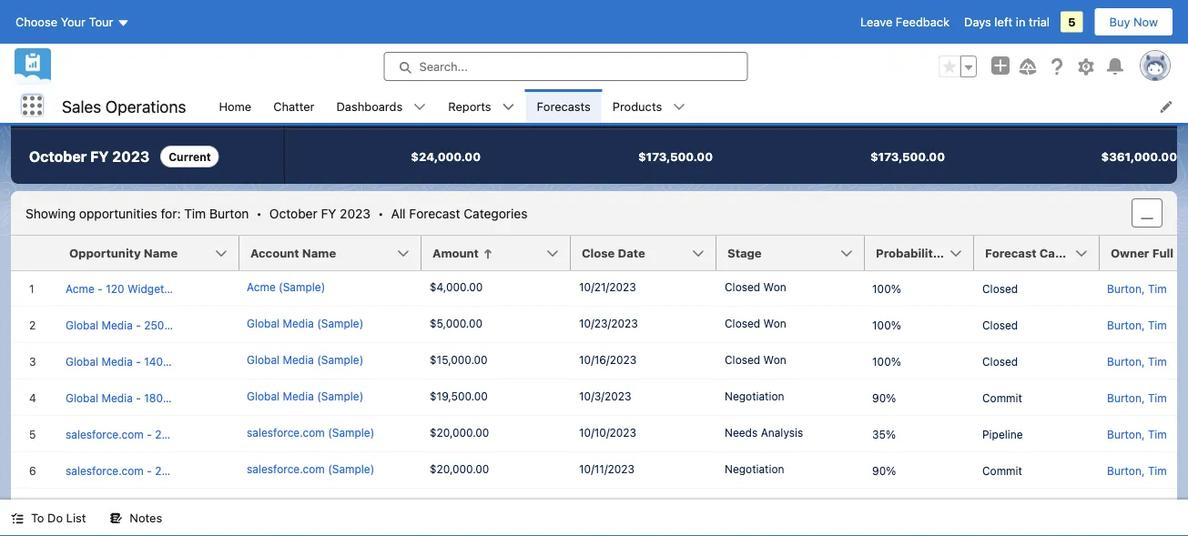 Task type: vqa. For each thing, say whether or not it's contained in the screenshot.


Task type: locate. For each thing, give the bounding box(es) containing it.
3 closed won from the top
[[725, 353, 787, 366]]

$20,000.00 for 10/10/2023
[[430, 426, 489, 439]]

1 cell from the left
[[11, 526, 58, 536]]

1 vertical spatial october
[[29, 148, 87, 165]]

2 100% from the top
[[873, 319, 902, 332]]

0 vertical spatial won
[[764, 281, 787, 293]]

2 90% from the top
[[873, 465, 897, 477]]

0 horizontal spatial october
[[29, 148, 87, 165]]

2 $20,000.00 from the top
[[430, 463, 489, 475]]

1 horizontal spatial opportunity
[[148, 39, 214, 53]]

1 horizontal spatial $173,500.00
[[871, 150, 945, 163]]

buy now button
[[1094, 7, 1174, 36]]

4 cell from the left
[[1100, 526, 1189, 536]]

1 horizontal spatial october fy 2023
[[945, 41, 1040, 55]]

2 vertical spatial pipeline
[[983, 501, 1023, 514]]

opportunity name
[[69, 246, 178, 260]]

buy
[[1110, 15, 1131, 29]]

1 horizontal spatial 10/23/2023
[[1032, 65, 1095, 78]]

2 closed won from the top
[[725, 317, 787, 330]]

10/16/2023 up '10/3/2023'
[[579, 353, 637, 366]]

forecast right "all"
[[409, 206, 460, 221]]

0 vertical spatial 100%
[[873, 282, 902, 295]]

• left "all"
[[378, 206, 384, 221]]

0 vertical spatial october
[[945, 41, 990, 55]]

burton down '>'
[[114, 54, 168, 74]]

10/11/2023
[[579, 463, 635, 475]]

text default image inside the dashboards list item
[[414, 101, 426, 113]]

03:46
[[1113, 65, 1146, 78]]

$173,500.00 button
[[517, 129, 750, 184], [750, 129, 982, 184]]

text default image
[[1051, 41, 1066, 56], [1113, 43, 1126, 56], [414, 101, 426, 113], [673, 101, 686, 113]]

name inside button
[[144, 246, 178, 260]]

text default image down categories
[[483, 249, 494, 260]]

text default image
[[1093, 43, 1106, 56], [502, 101, 515, 113], [483, 249, 494, 260], [11, 512, 24, 525], [110, 512, 122, 525]]

forecast inside button
[[985, 246, 1037, 260]]

0 vertical spatial amount
[[217, 39, 260, 53]]

10/23/2023
[[1032, 65, 1095, 78], [579, 317, 638, 330]]

october fy 2023 row
[[11, 128, 1189, 184]]

1 horizontal spatial forecasts
[[537, 99, 591, 113]]

fy
[[994, 41, 1008, 55], [90, 148, 109, 165], [321, 206, 336, 221]]

2 vertical spatial 100%
[[873, 355, 902, 368]]

to
[[31, 511, 44, 525]]

1 vertical spatial october fy 2023
[[29, 148, 150, 165]]

0 vertical spatial $20,000.00
[[430, 426, 489, 439]]

negotiation up needs analysis
[[725, 390, 785, 403]]

1 vertical spatial showing
[[26, 206, 76, 221]]

closed won for 10/23/2023
[[725, 317, 787, 330]]

1 $173,500.00 from the left
[[638, 150, 713, 163]]

0 horizontal spatial opportunity
[[69, 246, 141, 260]]

opportunity right '>'
[[148, 39, 214, 53]]

0 vertical spatial 2023
[[1011, 41, 1040, 55]]

0 horizontal spatial •
[[256, 206, 262, 221]]

october inside row
[[29, 148, 87, 165]]

october down month
[[29, 148, 87, 165]]

choose your tour
[[15, 15, 113, 29]]

negotiation up qualification
[[725, 463, 785, 475]]

closed won for 10/16/2023
[[725, 353, 787, 366]]

0 horizontal spatial tim
[[81, 54, 110, 74]]

0 vertical spatial commit
[[619, 105, 662, 118]]

tim inside button
[[81, 54, 110, 74]]

needs
[[725, 426, 758, 439]]

2 vertical spatial closed won
[[725, 353, 787, 366]]

2 vertical spatial commit
[[983, 465, 1023, 477]]

1 closed won from the top
[[725, 281, 787, 293]]

name inside button
[[302, 246, 336, 260]]

100% for 10/23/2023
[[873, 319, 902, 332]]

tim
[[81, 54, 110, 74], [184, 206, 206, 221]]

opportunity down opportunities
[[69, 246, 141, 260]]

probability (%) cell
[[865, 236, 985, 271]]

choose
[[15, 15, 57, 29]]

text default image left to
[[11, 512, 24, 525]]

showing up row number "image"
[[26, 206, 76, 221]]

october fy 2023 inside row
[[29, 148, 150, 165]]

october
[[945, 41, 990, 55], [29, 148, 87, 165], [269, 206, 318, 221]]

0 horizontal spatial forecasts
[[80, 39, 134, 53]]

1 won from the top
[[764, 281, 787, 293]]

1 vertical spatial negotiation
[[725, 463, 785, 475]]

name down the 'for:'
[[144, 246, 178, 260]]

1 vertical spatial closed won
[[725, 317, 787, 330]]

forecasts up tim burton
[[80, 39, 134, 53]]

left
[[995, 15, 1013, 29]]

2 $173,500.00 from the left
[[871, 150, 945, 163]]

1 100% from the top
[[873, 282, 902, 295]]

list
[[208, 89, 1189, 123]]

2023 down in at the right top of the page
[[1011, 41, 1040, 55]]

probability (%)
[[876, 246, 966, 260]]

october fy 2023 down the sales
[[29, 148, 150, 165]]

1 vertical spatial tim
[[184, 206, 206, 221]]

account name
[[250, 246, 336, 260]]

name
[[144, 246, 178, 260], [302, 246, 336, 260]]

1 vertical spatial $20,000.00
[[430, 463, 489, 475]]

last updated 10/23/2023 at 03:46 pm
[[956, 65, 1167, 78]]

forecasts for forecasts
[[537, 99, 591, 113]]

3 $20,000.00 from the top
[[430, 499, 489, 512]]

forecast right case
[[897, 105, 945, 118]]

account
[[250, 246, 299, 260]]

needs analysis
[[725, 426, 804, 439]]

current
[[169, 150, 211, 163]]

• up account
[[256, 206, 262, 221]]

amount up $4,000.00
[[433, 246, 479, 260]]

2023 left "all"
[[340, 206, 371, 221]]

3 100% from the top
[[873, 355, 902, 368]]

amount up home
[[217, 39, 260, 53]]

fy up account name button
[[321, 206, 336, 221]]

1 vertical spatial opportunity
[[69, 246, 141, 260]]

month
[[33, 105, 75, 118]]

35%
[[873, 428, 896, 441]]

probability (%) button
[[865, 236, 975, 271]]

search...
[[419, 60, 468, 73]]

tim burton
[[81, 54, 168, 74]]

10/16/2023 down 10/11/2023
[[579, 499, 637, 512]]

at
[[1099, 65, 1109, 78]]

showing for showing opportunities for: tim burton • october fy 2023 • all forecast categories
[[26, 206, 76, 221]]

showing
[[875, 41, 922, 55], [26, 206, 76, 221]]

1 vertical spatial amount
[[433, 246, 479, 260]]

2 horizontal spatial 2023
[[1011, 41, 1040, 55]]

stage button
[[717, 236, 865, 271]]

$173,500.00 down the commit forecast
[[638, 150, 713, 163]]

reports link
[[437, 89, 502, 123]]

forecast category
[[985, 246, 1094, 260]]

tour
[[89, 15, 113, 29]]

owner
[[1111, 246, 1150, 260]]

do
[[47, 511, 63, 525]]

opportunity name cell
[[58, 236, 250, 271]]

commit for 10/11/2023
[[983, 465, 1023, 477]]

pm
[[1149, 65, 1167, 78]]

0 horizontal spatial 2023
[[112, 148, 150, 165]]

2 name from the left
[[302, 246, 336, 260]]

1 vertical spatial forecasts
[[537, 99, 591, 113]]

1 horizontal spatial name
[[302, 246, 336, 260]]

home
[[219, 99, 252, 113]]

forecasts
[[80, 39, 134, 53], [537, 99, 591, 113]]

2023 down sales operations
[[112, 148, 150, 165]]

tim down "tour"
[[81, 54, 110, 74]]

to do list
[[31, 511, 86, 525]]

1 horizontal spatial •
[[378, 206, 384, 221]]

1 vertical spatial pipeline
[[983, 428, 1023, 441]]

october fy 2023
[[945, 41, 1040, 55], [29, 148, 150, 165]]

october inside button
[[945, 41, 990, 55]]

operations
[[105, 96, 186, 116]]

2 10/16/2023 from the top
[[579, 499, 637, 512]]

1 horizontal spatial october
[[269, 206, 318, 221]]

forecast left category
[[985, 246, 1037, 260]]

1 vertical spatial 10/23/2023
[[579, 317, 638, 330]]

close date button
[[571, 236, 717, 271]]

0 vertical spatial 10/16/2023
[[579, 353, 637, 366]]

10/23/2023 left at at the right
[[1032, 65, 1095, 78]]

2 vertical spatial won
[[764, 353, 787, 366]]

1 horizontal spatial amount
[[433, 246, 479, 260]]

text default image up the last updated 10/23/2023 at 03:46 pm
[[1051, 41, 1066, 56]]

name right account
[[302, 246, 336, 260]]

negotiation for 10/3/2023
[[725, 390, 785, 403]]

close date cell
[[571, 236, 728, 271]]

category
[[1040, 246, 1094, 260]]

0 vertical spatial 10/23/2023
[[1032, 65, 1095, 78]]

1 horizontal spatial 2023
[[340, 206, 371, 221]]

0 horizontal spatial october fy 2023
[[29, 148, 150, 165]]

0 vertical spatial negotiation
[[725, 390, 785, 403]]

2 • from the left
[[378, 206, 384, 221]]

1 horizontal spatial burton
[[209, 206, 249, 221]]

2 vertical spatial $20,000.00
[[430, 499, 489, 512]]

0 vertical spatial october fy 2023
[[945, 41, 1040, 55]]

90%
[[873, 392, 897, 404], [873, 465, 897, 477]]

text default image right reports
[[502, 101, 515, 113]]

0 horizontal spatial amount
[[217, 39, 260, 53]]

0 horizontal spatial fy
[[90, 148, 109, 165]]

grid
[[11, 236, 1189, 536]]

text default image up '03:46'
[[1113, 43, 1126, 56]]

owner full na button
[[1100, 236, 1189, 271]]

now
[[1134, 15, 1159, 29]]

0 vertical spatial burton
[[114, 54, 168, 74]]

$173,500.00 button down best
[[750, 129, 982, 184]]

fy down the sales
[[90, 148, 109, 165]]

forecasts link
[[526, 89, 602, 123]]

updated
[[983, 65, 1029, 78]]

0 vertical spatial showing
[[875, 41, 922, 55]]

opportunity name button
[[58, 236, 240, 271]]

2 vertical spatial 2023
[[340, 206, 371, 221]]

1 name from the left
[[144, 246, 178, 260]]

forecasts > opportunity amount
[[80, 39, 260, 53]]

$173,500.00 button down products
[[517, 129, 750, 184]]

october up account name
[[269, 206, 318, 221]]

1 vertical spatial commit
[[983, 392, 1023, 404]]

fy up updated
[[994, 41, 1008, 55]]

row number image
[[11, 236, 58, 271]]

2 vertical spatial fy
[[321, 206, 336, 221]]

0 vertical spatial closed won
[[725, 281, 787, 293]]

pipeline
[[1134, 105, 1178, 118], [983, 428, 1023, 441], [983, 501, 1023, 514]]

list containing home
[[208, 89, 1189, 123]]

2 horizontal spatial october
[[945, 41, 990, 55]]

90% down 35%
[[873, 465, 897, 477]]

forecasts down search... button
[[537, 99, 591, 113]]

days left in trial
[[965, 15, 1050, 29]]

october up last
[[945, 41, 990, 55]]

burton right the 'for:'
[[209, 206, 249, 221]]

$20,000.00
[[430, 426, 489, 439], [430, 463, 489, 475], [430, 499, 489, 512]]

leave feedback
[[861, 15, 950, 29]]

text default image right products
[[673, 101, 686, 113]]

1 vertical spatial 90%
[[873, 465, 897, 477]]

negotiation
[[725, 390, 785, 403], [725, 463, 785, 475]]

1 vertical spatial fy
[[90, 148, 109, 165]]

1 vertical spatial won
[[764, 317, 787, 330]]

2 won from the top
[[764, 317, 787, 330]]

name for opportunity name
[[144, 246, 178, 260]]

0 vertical spatial tim
[[81, 54, 110, 74]]

$361,000.00 button
[[982, 129, 1189, 184]]

$173,500.00 down best case forecast in the top of the page
[[871, 150, 945, 163]]

$24,000.00
[[411, 150, 481, 163]]

0 vertical spatial forecasts
[[80, 39, 134, 53]]

0 horizontal spatial name
[[144, 246, 178, 260]]

won
[[764, 281, 787, 293], [764, 317, 787, 330], [764, 353, 787, 366]]

reports list item
[[437, 89, 526, 123]]

1 10/16/2023 from the top
[[579, 353, 637, 366]]

forecasts inside list
[[537, 99, 591, 113]]

1 horizontal spatial showing
[[875, 41, 922, 55]]

0 vertical spatial opportunity
[[148, 39, 214, 53]]

0 horizontal spatial showing
[[26, 206, 76, 221]]

account name button
[[240, 236, 422, 271]]

1 vertical spatial 10/16/2023
[[579, 499, 637, 512]]

100%
[[873, 282, 902, 295], [873, 319, 902, 332], [873, 355, 902, 368]]

tim right the 'for:'
[[184, 206, 206, 221]]

2023 inside october fy 2023 row
[[112, 148, 150, 165]]

forecasts for forecasts > opportunity amount
[[80, 39, 134, 53]]

forecast category button
[[975, 236, 1100, 271]]

cell
[[11, 526, 58, 536], [865, 526, 975, 536], [975, 526, 1100, 536], [1100, 526, 1189, 536]]

october fy 2023 up updated
[[945, 41, 1040, 55]]

text default image inside notes button
[[110, 512, 122, 525]]

0 horizontal spatial burton
[[114, 54, 168, 74]]

leave
[[861, 15, 893, 29]]

1 90% from the top
[[873, 392, 897, 404]]

group
[[939, 56, 977, 77]]

commit for 10/3/2023
[[983, 392, 1023, 404]]

closed won
[[725, 281, 787, 293], [725, 317, 787, 330], [725, 353, 787, 366]]

status containing showing opportunities for: tim burton
[[26, 206, 528, 221]]

3 won from the top
[[764, 353, 787, 366]]

feedback
[[896, 15, 950, 29]]

status
[[26, 206, 528, 221]]

90% up 35%
[[873, 392, 897, 404]]

1 vertical spatial 2023
[[112, 148, 150, 165]]

pipeline for 35%
[[983, 428, 1023, 441]]

1 vertical spatial 100%
[[873, 319, 902, 332]]

dashboards
[[337, 99, 403, 113]]

1 $20,000.00 from the top
[[430, 426, 489, 439]]

2 horizontal spatial fy
[[994, 41, 1008, 55]]

2 negotiation from the top
[[725, 463, 785, 475]]

negotiation for 10/11/2023
[[725, 463, 785, 475]]

1 negotiation from the top
[[725, 390, 785, 403]]

last
[[956, 65, 980, 78]]

text default image down search...
[[414, 101, 426, 113]]

showing down leave feedback
[[875, 41, 922, 55]]

0 vertical spatial 90%
[[873, 392, 897, 404]]

text default image left notes
[[110, 512, 122, 525]]

10/23/2023 down 10/21/2023
[[579, 317, 638, 330]]

0 vertical spatial fy
[[994, 41, 1008, 55]]

tim burton button
[[80, 52, 198, 75]]

0 horizontal spatial $173,500.00
[[638, 150, 713, 163]]



Task type: describe. For each thing, give the bounding box(es) containing it.
full
[[1153, 246, 1174, 260]]

fy inside row
[[90, 148, 109, 165]]

only
[[456, 105, 481, 118]]

stage cell
[[717, 236, 876, 271]]

october fy 2023 button
[[930, 34, 1081, 63]]

products link
[[602, 89, 673, 123]]

showing for showing
[[875, 41, 922, 55]]

for:
[[161, 206, 181, 221]]

90% for 10/11/2023
[[873, 465, 897, 477]]

products list item
[[602, 89, 697, 123]]

won for 10/23/2023
[[764, 317, 787, 330]]

forecast category cell
[[975, 236, 1111, 271]]

forecast right products
[[665, 105, 713, 118]]

open pipeline
[[1102, 105, 1178, 118]]

qualification
[[725, 499, 790, 512]]

100% for 10/21/2023
[[873, 282, 902, 295]]

chatter
[[273, 99, 315, 113]]

to do list button
[[0, 500, 97, 536]]

2 cell from the left
[[865, 526, 975, 536]]

1 vertical spatial burton
[[209, 206, 249, 221]]

1 • from the left
[[256, 206, 262, 221]]

analysis
[[761, 426, 804, 439]]

sales
[[62, 96, 101, 116]]

chatter link
[[262, 89, 326, 123]]

row number cell
[[11, 236, 58, 271]]

closed only
[[415, 105, 481, 118]]

date
[[618, 246, 646, 260]]

text default image inside products list item
[[673, 101, 686, 113]]

buy now
[[1110, 15, 1159, 29]]

name for account name
[[302, 246, 336, 260]]

1 $173,500.00 button from the left
[[517, 129, 750, 184]]

$20,000.00 for 10/11/2023
[[430, 463, 489, 475]]

$361,000.00
[[1102, 150, 1178, 163]]

notes button
[[99, 500, 173, 536]]

>
[[137, 39, 145, 53]]

showing opportunities for: tim burton • october fy 2023 • all forecast categories
[[26, 206, 528, 221]]

search... button
[[384, 52, 748, 81]]

10% cell
[[865, 489, 975, 526]]

close
[[582, 246, 615, 260]]

closed won for 10/21/2023
[[725, 281, 787, 293]]

amount button
[[422, 236, 571, 271]]

probability
[[876, 246, 940, 260]]

10%
[[873, 501, 895, 514]]

$24,000.00 button
[[285, 129, 517, 184]]

days
[[965, 15, 992, 29]]

account name cell
[[240, 236, 433, 271]]

home link
[[208, 89, 262, 123]]

text default image inside to do list "button"
[[11, 512, 24, 525]]

grid containing opportunity name
[[11, 236, 1189, 536]]

amount cell
[[422, 236, 582, 271]]

october fy 2023 inside button
[[945, 41, 1040, 55]]

all
[[391, 206, 406, 221]]

10/3/2023
[[579, 390, 632, 403]]

notes
[[130, 511, 162, 525]]

close date
[[582, 246, 646, 260]]

5
[[1068, 15, 1076, 29]]

dashboards link
[[326, 89, 414, 123]]

$15,000.00
[[430, 353, 488, 366]]

opportunity inside button
[[69, 246, 141, 260]]

$5,000.00
[[430, 317, 483, 330]]

your
[[61, 15, 86, 29]]

products
[[613, 99, 662, 113]]

2023 inside october fy 2023 button
[[1011, 41, 1040, 55]]

(%)
[[943, 246, 966, 260]]

sales operations
[[62, 96, 186, 116]]

3 cell from the left
[[975, 526, 1100, 536]]

categories
[[464, 206, 528, 221]]

text default image inside amount button
[[483, 249, 494, 260]]

100% for 10/16/2023
[[873, 355, 902, 368]]

na
[[1177, 246, 1189, 260]]

0 horizontal spatial 10/23/2023
[[579, 317, 638, 330]]

pipeline for 10%
[[983, 501, 1023, 514]]

list
[[66, 511, 86, 525]]

won for 10/16/2023
[[764, 353, 787, 366]]

10/21/2023
[[579, 281, 636, 293]]

commit forecast
[[619, 105, 713, 118]]

choose your tour button
[[15, 7, 131, 36]]

text default image inside october fy 2023 button
[[1051, 41, 1066, 56]]

owner full name cell
[[1100, 236, 1189, 271]]

2 vertical spatial october
[[269, 206, 318, 221]]

case
[[867, 105, 895, 118]]

$19,500.00
[[430, 390, 488, 403]]

opportunities
[[79, 206, 157, 221]]

fy inside button
[[994, 41, 1008, 55]]

reports
[[448, 99, 491, 113]]

in
[[1016, 15, 1026, 29]]

10/10/2023
[[579, 426, 637, 439]]

owner full na
[[1111, 246, 1189, 260]]

0 vertical spatial pipeline
[[1134, 105, 1178, 118]]

won for 10/21/2023
[[764, 281, 787, 293]]

amount inside button
[[433, 246, 479, 260]]

2 $173,500.00 button from the left
[[750, 129, 982, 184]]

text default image inside reports list item
[[502, 101, 515, 113]]

best
[[840, 105, 864, 118]]

trial
[[1029, 15, 1050, 29]]

open
[[1102, 105, 1131, 118]]

stage
[[728, 246, 762, 260]]

1 horizontal spatial tim
[[184, 206, 206, 221]]

$4,000.00
[[430, 281, 483, 293]]

90% for 10/3/2023
[[873, 392, 897, 404]]

dashboards list item
[[326, 89, 437, 123]]

leave feedback link
[[861, 15, 950, 29]]

1 horizontal spatial fy
[[321, 206, 336, 221]]

text default image up at at the right
[[1093, 43, 1106, 56]]

burton inside button
[[114, 54, 168, 74]]



